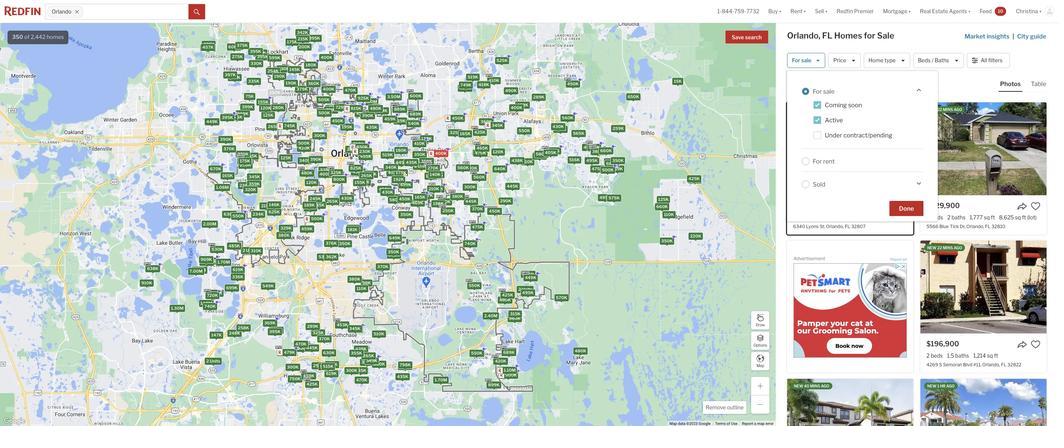 Task type: describe. For each thing, give the bounding box(es) containing it.
0 horizontal spatial 390k
[[220, 136, 232, 142]]

filters
[[989, 57, 1003, 64]]

remove outline
[[706, 404, 744, 411]]

0 vertical spatial 499k
[[400, 182, 412, 187]]

new 1 hr ago
[[928, 384, 955, 388]]

1 horizontal spatial for sale
[[813, 88, 835, 95]]

525k
[[497, 58, 508, 63]]

mins for $196,900
[[943, 246, 954, 250]]

0 vertical spatial 430k
[[553, 124, 564, 129]]

350k up 649k
[[400, 212, 412, 217]]

0 vertical spatial 475k
[[592, 166, 603, 171]]

new for photo of 2560 woodgate blvd #205, orlando, fl 32822
[[928, 384, 937, 388]]

515k
[[323, 364, 334, 369]]

contract/pending
[[844, 132, 893, 139]]

sale
[[878, 31, 895, 40]]

1 horizontal spatial 390k
[[310, 157, 322, 162]]

350k down 139k
[[414, 152, 426, 157]]

2 979k from the left
[[366, 172, 377, 177]]

1 horizontal spatial 1.10m
[[504, 368, 516, 373]]

1 horizontal spatial 125k
[[281, 155, 291, 160]]

active
[[825, 117, 843, 124]]

favorite button image for $329,900
[[1031, 201, 1041, 211]]

310k
[[251, 248, 262, 253]]

0 horizontal spatial 1.70m
[[218, 260, 230, 265]]

data
[[678, 422, 686, 426]]

beds for $329,900
[[932, 214, 944, 221]]

sq for $196,900
[[988, 353, 994, 359]]

883k
[[353, 144, 365, 149]]

0 vertical spatial 235k
[[240, 183, 251, 188]]

380k left 98k
[[349, 277, 361, 282]]

1 vertical spatial 460k
[[391, 195, 403, 200]]

rent
[[824, 158, 835, 165]]

home type button
[[864, 53, 911, 68]]

beds for $196,900
[[931, 353, 943, 359]]

0 horizontal spatial 1.10m
[[200, 300, 212, 306]]

53k
[[319, 254, 327, 260]]

265k left 745k
[[268, 124, 279, 129]]

265k right the 355k
[[363, 353, 374, 358]]

beds
[[919, 57, 931, 64]]

8,625 sq ft (lot)
[[1000, 214, 1037, 221]]

of for terms
[[727, 422, 731, 426]]

ago for the photo of 8430 adalina pl, orlando, fl 32827
[[821, 384, 830, 388]]

buy ▾ button
[[769, 0, 782, 23]]

report ad button
[[891, 257, 907, 263]]

249k
[[225, 114, 236, 119]]

1 horizontal spatial 250k
[[443, 208, 454, 213]]

1 vertical spatial 630k
[[224, 211, 235, 217]]

0 horizontal spatial 570k
[[474, 150, 485, 155]]

1 vertical spatial 235k
[[263, 197, 274, 203]]

ago for photo of 4269 s semoran blvd #11, orlando, fl 32822
[[954, 246, 963, 250]]

685k
[[607, 161, 618, 166]]

1 vertical spatial 580k
[[389, 197, 401, 202]]

258k
[[238, 325, 249, 331]]

0 horizontal spatial 340k
[[299, 158, 311, 163]]

submit search image
[[194, 9, 200, 15]]

530k
[[212, 247, 223, 252]]

0 horizontal spatial 289k
[[307, 324, 319, 329]]

3.50m
[[387, 94, 401, 99]]

2 vertical spatial 630k
[[323, 350, 335, 355]]

259k
[[613, 126, 624, 131]]

1 horizontal spatial 230k
[[359, 149, 371, 154]]

ago for the photo of 5566 blue tick dr, orlando, fl 32810
[[954, 107, 963, 112]]

1 horizontal spatial 155k
[[355, 180, 365, 185]]

1 vertical spatial 110k
[[664, 212, 674, 217]]

330k left 145k
[[278, 66, 289, 71]]

700k
[[504, 349, 516, 354]]

1 horizontal spatial 369k
[[363, 358, 375, 363]]

0 horizontal spatial 660k
[[601, 148, 612, 153]]

2 vertical spatial 459k
[[303, 373, 315, 379]]

699k
[[226, 285, 238, 290]]

498k
[[584, 145, 595, 150]]

photo of 4269 s semoran blvd #11, orlando, fl 32822 image
[[921, 241, 1047, 334]]

draw button
[[751, 311, 770, 330]]

2 horizontal spatial 469k
[[517, 102, 529, 108]]

1 horizontal spatial 349k
[[366, 358, 378, 363]]

5566
[[927, 224, 939, 229]]

homes
[[47, 34, 64, 40]]

519k right the 455k
[[382, 152, 393, 157]]

rent
[[791, 8, 803, 15]]

2 vertical spatial 580k
[[374, 362, 385, 367]]

/
[[932, 57, 934, 64]]

photo of 8430 adalina pl, orlando, fl 32827 image
[[788, 379, 914, 426]]

st,
[[820, 224, 826, 229]]

7732
[[747, 8, 760, 15]]

1 vertical spatial 360k
[[481, 119, 492, 124]]

1 horizontal spatial 565k
[[573, 131, 585, 136]]

all filters
[[981, 57, 1003, 64]]

0 vertical spatial 720k
[[355, 149, 366, 154]]

acre
[[880, 214, 890, 221]]

0 horizontal spatial 369k
[[264, 320, 276, 325]]

1 vertical spatial 399k
[[237, 111, 249, 116]]

redfin
[[815, 107, 829, 112]]

0 vertical spatial 750k
[[211, 290, 222, 296]]

of for 350
[[24, 34, 30, 40]]

0 vertical spatial 740k
[[465, 241, 476, 246]]

market insights | city guide
[[965, 33, 1047, 40]]

1 vertical spatial 720k
[[207, 293, 218, 298]]

2 vertical spatial 110k
[[357, 286, 367, 291]]

330k right 275k
[[255, 50, 266, 56]]

519k up 749k in the left top of the page
[[468, 74, 478, 80]]

1 horizontal spatial 630k
[[266, 204, 278, 210]]

1 horizontal spatial 599k
[[376, 108, 388, 113]]

2 vertical spatial 345k
[[349, 326, 361, 331]]

homes
[[835, 31, 863, 40]]

0 vertical spatial 125k
[[263, 112, 274, 118]]

2 horizontal spatial 410k
[[589, 144, 600, 150]]

2.00m
[[203, 221, 216, 227]]

0 vertical spatial 580k
[[536, 151, 548, 157]]

1 horizontal spatial 449k
[[525, 275, 537, 280]]

sq for $329,900
[[984, 214, 990, 221]]

2 baths
[[948, 214, 966, 221]]

1 horizontal spatial 660k
[[657, 204, 668, 209]]

0.23
[[867, 214, 878, 221]]

2 horizontal spatial 345k
[[492, 123, 503, 128]]

320k
[[245, 187, 256, 192]]

1 vertical spatial 459k
[[301, 226, 313, 231]]

baths
[[935, 57, 950, 64]]

dr,
[[960, 224, 966, 229]]

690k
[[466, 165, 478, 170]]

519k up the 455k
[[353, 141, 364, 147]]

0 horizontal spatial 349k
[[331, 172, 343, 177]]

0 horizontal spatial 410k
[[414, 141, 425, 146]]

233k
[[241, 157, 253, 163]]

1-844-759-7732
[[718, 8, 760, 15]]

745k
[[284, 123, 295, 128]]

560k up 544k
[[562, 115, 574, 120]]

new for the photo of 5566 blue tick dr, orlando, fl 32810
[[928, 107, 937, 112]]

rent ▾ button
[[786, 0, 811, 23]]

1.5 baths
[[948, 353, 970, 359]]

457k
[[203, 44, 214, 50]]

98k
[[363, 280, 371, 286]]

ago for photo of 2560 woodgate blvd #205, orlando, fl 32822
[[947, 384, 955, 388]]

orlando, down 1,777
[[967, 224, 985, 229]]

4
[[927, 214, 930, 221]]

by
[[809, 107, 814, 112]]

ft for $329,900
[[991, 214, 996, 221]]

330k up 335k
[[251, 61, 262, 66]]

0 horizontal spatial 385k
[[388, 252, 400, 257]]

1 favorite button checkbox from the left
[[898, 201, 908, 211]]

2,442
[[31, 34, 45, 40]]

830k
[[334, 176, 345, 182]]

fl left 32810
[[986, 224, 991, 229]]

0 vertical spatial 360k
[[308, 81, 320, 86]]

350k right 376k
[[339, 241, 351, 246]]

638k
[[147, 266, 159, 271]]

560k down 690k
[[474, 174, 485, 180]]

under
[[825, 132, 843, 139]]

1 horizontal spatial 625k
[[341, 106, 352, 111]]

sale inside button
[[802, 57, 812, 64]]

200k
[[299, 44, 310, 49]]

1.48m
[[327, 106, 340, 111]]

0 vertical spatial 110k
[[426, 173, 436, 179]]

1 vertical spatial 190k
[[286, 80, 297, 86]]

1 horizontal spatial 385k
[[592, 149, 604, 154]]

445k up 295k
[[307, 345, 318, 350]]

ft right 8,625
[[1023, 214, 1027, 221]]

▾ for rent ▾
[[804, 8, 806, 15]]

map region
[[0, 0, 823, 426]]

0 horizontal spatial 625k
[[269, 209, 280, 214]]

445k up 192k at left top
[[396, 160, 407, 165]]

photo of 6340 lyons st, orlando, fl 32807 image
[[788, 102, 914, 195]]

2.50m
[[364, 99, 377, 104]]

1 horizontal spatial 420k
[[495, 359, 507, 364]]

0.23 acre (lot)
[[867, 214, 901, 221]]

380k right 453k
[[350, 327, 362, 332]]

▾ for sell ▾
[[826, 8, 828, 15]]

0 horizontal spatial 430k
[[341, 195, 353, 201]]

sell ▾
[[816, 8, 828, 15]]

2 favorite button checkbox from the left
[[1031, 201, 1041, 211]]

rent ▾ button
[[791, 0, 806, 23]]

done
[[899, 205, 915, 212]]

0 vertical spatial 198k
[[429, 186, 439, 192]]

favorite button checkbox
[[1031, 340, 1041, 350]]

558k
[[297, 345, 309, 351]]

1 horizontal spatial 1.70m
[[435, 377, 447, 383]]

mins for $329,900
[[943, 107, 954, 112]]

for inside for sale button
[[792, 57, 801, 64]]

ft for $196,900
[[995, 353, 999, 359]]

0 vertical spatial 495k
[[587, 158, 598, 163]]

baths for $329,900
[[952, 214, 966, 221]]

0 vertical spatial 459k
[[384, 116, 396, 122]]

1 vertical spatial 689k
[[504, 350, 515, 355]]

report for report ad
[[891, 257, 902, 261]]

40
[[805, 384, 810, 388]]

1 horizontal spatial 175k
[[287, 39, 298, 44]]

1 vertical spatial 889k
[[354, 144, 365, 150]]

185k
[[261, 203, 272, 208]]

1 horizontal spatial 750k
[[290, 376, 301, 382]]

342k
[[297, 30, 308, 35]]

use
[[731, 422, 738, 426]]

769k
[[612, 166, 623, 171]]

options button
[[751, 331, 770, 350]]

0 vertical spatial 889k
[[394, 106, 406, 112]]

350k up the 769k
[[613, 158, 624, 163]]

1 horizontal spatial 815k
[[690, 177, 701, 182]]

type
[[885, 57, 896, 64]]

749k
[[461, 82, 472, 87]]

350k up 270k
[[421, 158, 433, 164]]

0 vertical spatial 390k
[[362, 113, 374, 118]]

0 vertical spatial 289k
[[533, 94, 545, 99]]

1 vertical spatial 475k
[[472, 224, 483, 230]]

feed
[[980, 8, 992, 15]]

lyons
[[807, 224, 819, 229]]

1 vertical spatial 570k
[[556, 295, 567, 300]]

0 horizontal spatial 565k
[[534, 153, 546, 159]]

terms
[[716, 422, 726, 426]]

2 vertical spatial mins
[[810, 384, 821, 388]]

save search button
[[726, 31, 769, 43]]

1 vertical spatial 198k
[[433, 201, 444, 206]]

1 vertical spatial for
[[813, 88, 822, 95]]

1 horizontal spatial 340k
[[385, 165, 397, 170]]

0 vertical spatial 815k
[[351, 106, 362, 111]]

544k
[[555, 127, 567, 132]]

christina
[[1017, 8, 1039, 15]]

405k
[[545, 150, 557, 155]]

agents
[[950, 8, 968, 15]]

329k
[[281, 226, 292, 231]]

560k right 2.40m
[[509, 316, 521, 321]]

1 horizontal spatial 540k
[[408, 121, 420, 126]]

350k left 220k
[[662, 238, 673, 244]]

2 vertical spatial for
[[813, 158, 822, 165]]

options
[[754, 343, 768, 347]]



Task type: locate. For each thing, give the bounding box(es) containing it.
475k
[[592, 166, 603, 171], [472, 224, 483, 230]]

1 horizontal spatial 289k
[[533, 94, 545, 99]]

0 vertical spatial baths
[[952, 214, 966, 221]]

buy
[[769, 8, 778, 15]]

for sale inside button
[[792, 57, 812, 64]]

438k
[[512, 158, 523, 163]]

report inside button
[[891, 257, 902, 261]]

360k up 465k
[[481, 119, 492, 124]]

ft up 32810
[[991, 214, 996, 221]]

75k
[[246, 93, 254, 99]]

175k
[[287, 39, 298, 44], [240, 158, 250, 163], [396, 170, 407, 175]]

146k
[[269, 202, 280, 207]]

5 ▾ from the left
[[969, 8, 971, 15]]

516k
[[569, 157, 580, 162]]

495k down 496k
[[522, 290, 534, 295]]

1 vertical spatial 540k
[[205, 258, 216, 264]]

2 vertical spatial 469k
[[412, 200, 424, 205]]

1 horizontal spatial 180k
[[396, 147, 407, 153]]

2 horizontal spatial 175k
[[396, 170, 407, 175]]

1-844-759-7732 link
[[718, 8, 760, 15]]

445k up 290k
[[507, 183, 519, 189]]

369k up 389k
[[264, 320, 276, 325]]

christina ▾
[[1017, 8, 1042, 15]]

sq right 8,625
[[1016, 214, 1021, 221]]

465k
[[477, 145, 488, 151]]

220k
[[691, 233, 702, 239]]

1 979k from the left
[[366, 171, 377, 177]]

665k
[[606, 159, 617, 164]]

▾ for buy ▾
[[779, 8, 782, 15]]

beds right 4
[[932, 214, 944, 221]]

0 horizontal spatial 740k
[[204, 304, 216, 309]]

2 horizontal spatial 430k
[[553, 124, 564, 129]]

22 for $196,900
[[938, 246, 943, 250]]

0 vertical spatial of
[[24, 34, 30, 40]]

table
[[1032, 80, 1047, 88]]

1 vertical spatial 345k
[[249, 174, 260, 179]]

815k
[[351, 106, 362, 111], [690, 177, 701, 182]]

0 horizontal spatial sale
[[802, 57, 812, 64]]

619k down 515k
[[326, 371, 337, 376]]

walkthrough
[[868, 107, 899, 112]]

1 vertical spatial 619k
[[326, 371, 337, 376]]

©2023
[[687, 422, 698, 426]]

0 vertical spatial 565k
[[573, 131, 585, 136]]

3 ▾ from the left
[[826, 8, 828, 15]]

s
[[940, 362, 943, 368]]

459k
[[384, 116, 396, 122], [301, 226, 313, 231], [303, 373, 315, 379]]

of left the use
[[727, 422, 731, 426]]

▾ right agents
[[969, 8, 971, 15]]

599k down the 2.50m
[[376, 108, 388, 113]]

1 vertical spatial 385k
[[388, 252, 400, 257]]

None search field
[[84, 4, 189, 19]]

0 vertical spatial 180k
[[306, 62, 317, 67]]

0 vertical spatial report
[[891, 257, 902, 261]]

0 horizontal spatial 689k
[[410, 111, 422, 117]]

350k down 649k
[[388, 249, 399, 254]]

2 units
[[415, 163, 429, 169], [243, 248, 257, 253], [519, 287, 533, 292], [206, 358, 220, 364]]

hr
[[941, 384, 946, 388]]

1.38m
[[339, 105, 352, 111]]

2 new 22 mins ago from the top
[[928, 246, 963, 250]]

750k down 969k
[[211, 290, 222, 296]]

2 vertical spatial 125k
[[659, 197, 669, 202]]

0 horizontal spatial 420k
[[299, 145, 310, 151]]

575k
[[609, 195, 620, 200]]

1 horizontal spatial of
[[727, 422, 731, 426]]

fl left 32822
[[1002, 362, 1007, 368]]

2 horizontal spatial 580k
[[536, 151, 548, 157]]

premier
[[855, 8, 874, 15]]

459k down 3.50m
[[384, 116, 396, 122]]

photos
[[1001, 80, 1021, 88]]

beds / baths
[[919, 57, 950, 64]]

360k up 505k
[[308, 81, 320, 86]]

0 horizontal spatial 599k
[[269, 55, 281, 60]]

sq right 1,777
[[984, 214, 990, 221]]

155k down 335k
[[258, 99, 269, 105]]

180k up 192k at left top
[[396, 147, 407, 153]]

terms of use
[[716, 422, 738, 426]]

baths up blvd in the right bottom of the page
[[956, 353, 970, 359]]

930k
[[290, 376, 302, 382]]

250k down 489k
[[443, 208, 454, 213]]

195k
[[342, 124, 353, 130]]

180k right 145k
[[306, 62, 317, 67]]

1 vertical spatial 175k
[[240, 158, 250, 163]]

1 vertical spatial baths
[[956, 353, 970, 359]]

649k
[[389, 235, 401, 241]]

850k
[[357, 144, 368, 149]]

390k
[[362, 113, 374, 118], [220, 136, 232, 142], [310, 157, 322, 162]]

▾ right christina
[[1040, 8, 1042, 15]]

1 horizontal spatial sale
[[824, 88, 835, 95]]

1 horizontal spatial 689k
[[504, 350, 515, 355]]

120k down 270k
[[431, 172, 441, 178]]

345k
[[492, 123, 503, 128], [249, 174, 260, 179], [349, 326, 361, 331]]

1 vertical spatial 449k
[[525, 275, 537, 280]]

495k down 498k
[[587, 158, 598, 163]]

2 (lot) from the left
[[1028, 214, 1037, 221]]

1 vertical spatial 230k
[[240, 162, 251, 168]]

420k
[[299, 145, 310, 151], [495, 359, 507, 364]]

0 vertical spatial for
[[792, 57, 801, 64]]

190k down 254k
[[274, 73, 285, 79]]

of right the '350'
[[24, 34, 30, 40]]

120k left "280k" on the top of page
[[261, 105, 271, 110]]

1.59m
[[193, 267, 206, 273]]

335k
[[248, 78, 260, 84]]

625k right "1.48m"
[[341, 106, 352, 111]]

1 horizontal spatial 469k
[[412, 200, 424, 205]]

499k left "210k"
[[400, 182, 412, 187]]

989k
[[366, 172, 377, 177]]

1
[[938, 384, 940, 388]]

380k down 329k
[[278, 233, 290, 238]]

190k down 145k
[[286, 80, 297, 86]]

779k
[[326, 107, 337, 113]]

6340 lyons st, orlando, fl 32807
[[794, 224, 866, 229]]

1.5
[[948, 353, 955, 359]]

1 vertical spatial 750k
[[290, 376, 301, 382]]

orlando, down rent ▾ button
[[788, 31, 821, 40]]

2 horizontal spatial 110k
[[664, 212, 674, 217]]

outline
[[727, 404, 744, 411]]

1 vertical spatial 740k
[[204, 304, 216, 309]]

2 ▾ from the left
[[804, 8, 806, 15]]

2 22 from the top
[[938, 246, 943, 250]]

report ad
[[891, 257, 907, 261]]

0 vertical spatial 469k
[[517, 102, 529, 108]]

map for map data ©2023 google
[[670, 422, 677, 426]]

399k right 249k
[[237, 111, 249, 116]]

orlando, fl homes for sale
[[788, 31, 895, 40]]

estate
[[933, 8, 949, 15]]

625k down 146k
[[269, 209, 280, 214]]

1 horizontal spatial 190k
[[286, 80, 297, 86]]

1 vertical spatial 499k
[[600, 195, 611, 200]]

580k
[[536, 151, 548, 157], [389, 197, 401, 202], [374, 362, 385, 367]]

1 22 from the top
[[938, 107, 943, 112]]

189k
[[304, 203, 315, 208]]

800k
[[334, 177, 345, 182]]

120k right 465k
[[493, 149, 504, 154]]

mins
[[943, 107, 954, 112], [943, 246, 954, 250], [810, 384, 821, 388]]

▾ right rent
[[804, 8, 806, 15]]

155k down 825k
[[355, 180, 365, 185]]

0 horizontal spatial map
[[670, 422, 677, 426]]

380k up 285k
[[362, 360, 373, 365]]

▾ for christina ▾
[[1040, 8, 1042, 15]]

2.40m
[[485, 313, 498, 319]]

889k up the 455k
[[354, 144, 365, 150]]

490k
[[506, 88, 517, 93]]

0 horizontal spatial 175k
[[240, 158, 250, 163]]

search
[[746, 34, 762, 40]]

1 vertical spatial 495k
[[522, 290, 534, 295]]

map down options
[[757, 363, 765, 368]]

1 vertical spatial beds
[[931, 353, 943, 359]]

1 vertical spatial 469k
[[358, 149, 369, 154]]

900k
[[505, 372, 517, 378]]

22 for $329,900
[[938, 107, 943, 112]]

459k right 329k
[[301, 226, 313, 231]]

0 vertical spatial 660k
[[601, 148, 612, 153]]

sq right 1,214
[[988, 353, 994, 359]]

198k up the 197k
[[429, 186, 439, 192]]

6 ▾ from the left
[[1040, 8, 1042, 15]]

2 vertical spatial 390k
[[310, 157, 322, 162]]

1 horizontal spatial 410k
[[489, 78, 500, 83]]

(lot) right acre
[[892, 214, 901, 221]]

265k down 825k
[[361, 173, 372, 178]]

1 (lot) from the left
[[892, 214, 901, 221]]

540k
[[408, 121, 420, 126], [205, 258, 216, 264]]

1 vertical spatial 22
[[938, 246, 943, 250]]

460k left 989k
[[353, 169, 364, 175]]

0 horizontal spatial 815k
[[351, 106, 362, 111]]

235k
[[240, 183, 251, 188], [263, 197, 274, 203]]

listed by redfin 27 hrs ago
[[794, 107, 853, 112]]

favorite button checkbox
[[898, 201, 908, 211], [1031, 201, 1041, 211]]

dialog containing for sale
[[788, 71, 938, 221]]

610k
[[522, 159, 533, 164]]

orlando, down 1,214 sq ft
[[983, 362, 1001, 368]]

photo of 2560 woodgate blvd #205, orlando, fl 32822 image
[[921, 379, 1047, 426]]

285k
[[355, 368, 367, 373]]

0 horizontal spatial 889k
[[354, 144, 365, 150]]

baths up the dr,
[[952, 214, 966, 221]]

4 ▾ from the left
[[909, 8, 911, 15]]

1 vertical spatial 1.70m
[[435, 377, 447, 383]]

▾ right 'buy'
[[779, 8, 782, 15]]

fl
[[823, 31, 833, 40], [845, 224, 851, 229], [986, 224, 991, 229], [1002, 362, 1007, 368]]

fl left 32807 at right bottom
[[845, 224, 851, 229]]

369k up 285k
[[363, 358, 375, 363]]

ad region
[[794, 263, 907, 358]]

119k
[[433, 172, 443, 177]]

new for photo of 4269 s semoran blvd #11, orlando, fl 32822
[[928, 246, 937, 250]]

map for map
[[757, 363, 765, 368]]

1 ▾ from the left
[[779, 8, 782, 15]]

0 horizontal spatial 230k
[[240, 162, 251, 168]]

map inside map button
[[757, 363, 765, 368]]

dialog
[[788, 71, 938, 221]]

660k
[[601, 148, 612, 153], [657, 204, 668, 209]]

359k
[[249, 181, 260, 187]]

175k left 200k
[[287, 39, 298, 44]]

254k
[[268, 68, 279, 73]]

120k up 245k at the left top of page
[[306, 180, 317, 185]]

450k
[[567, 81, 579, 86], [452, 115, 464, 121], [332, 118, 344, 123], [320, 167, 331, 173], [388, 170, 400, 175], [379, 187, 391, 192], [399, 196, 411, 202], [489, 208, 501, 214]]

ago
[[844, 107, 853, 112], [954, 107, 963, 112], [954, 246, 963, 250], [821, 384, 830, 388], [947, 384, 955, 388]]

230k up 359k
[[240, 162, 251, 168]]

beds up s
[[931, 353, 943, 359]]

fl left homes
[[823, 31, 833, 40]]

499k down 685k
[[600, 195, 611, 200]]

369k
[[264, 320, 276, 325], [363, 358, 375, 363]]

445k down 690k
[[466, 199, 477, 204]]

1 vertical spatial 250k
[[443, 208, 454, 213]]

844-
[[722, 8, 735, 15]]

0 vertical spatial 175k
[[287, 39, 298, 44]]

565k right 438k
[[534, 153, 546, 159]]

0 vertical spatial 22
[[938, 107, 943, 112]]

449k
[[206, 119, 218, 124], [525, 275, 537, 280]]

all filters button
[[967, 53, 1011, 68]]

favorite button checkbox up 8,625 sq ft (lot)
[[1031, 201, 1041, 211]]

889k down 3.50m
[[394, 106, 406, 112]]

0 horizontal spatial 250k
[[269, 90, 281, 95]]

new 40 mins ago
[[794, 384, 830, 388]]

499k
[[400, 182, 412, 187], [600, 195, 611, 200]]

519k down 3.50m
[[395, 118, 406, 123]]

0 vertical spatial 399k
[[242, 104, 253, 109]]

349k
[[331, 172, 343, 177], [366, 358, 378, 363]]

139k
[[422, 136, 432, 141]]

0 vertical spatial sale
[[802, 57, 812, 64]]

32822
[[1008, 362, 1022, 368]]

▾ right sell
[[826, 8, 828, 15]]

next button image
[[900, 145, 908, 153]]

1.10m right 1.30m
[[200, 300, 212, 306]]

photo of 5566 blue tick dr, orlando, fl 32810 image
[[921, 102, 1047, 195]]

1 horizontal spatial 499k
[[600, 195, 611, 200]]

▾ right mortgage
[[909, 8, 911, 15]]

740k
[[465, 241, 476, 246], [204, 304, 216, 309]]

460k down 192k at left top
[[391, 195, 403, 200]]

1 new 22 mins ago from the top
[[928, 107, 963, 112]]

625k
[[341, 106, 352, 111], [269, 209, 280, 214]]

500k
[[319, 110, 330, 115], [298, 141, 310, 146], [602, 167, 614, 173], [311, 216, 323, 221], [320, 364, 332, 369]]

560k right 270k
[[458, 165, 469, 170]]

baths for $196,900
[[956, 353, 970, 359]]

google image
[[2, 416, 27, 426]]

orlando, right st,
[[827, 224, 844, 229]]

under contract/pending
[[825, 132, 893, 139]]

580k left 798k
[[374, 362, 385, 367]]

beds / baths button
[[914, 53, 964, 68]]

1,777 sq ft
[[970, 214, 996, 221]]

redfin
[[837, 8, 853, 15]]

15k
[[674, 78, 682, 84]]

1.10m down the "700k" at bottom
[[504, 368, 516, 373]]

sale up coming
[[824, 88, 835, 95]]

ft right 1,214
[[995, 353, 999, 359]]

favorite button image
[[898, 201, 908, 211], [1031, 201, 1041, 211], [1031, 340, 1041, 350]]

1 vertical spatial sale
[[824, 88, 835, 95]]

▾ for mortgage ▾
[[909, 8, 911, 15]]

0 horizontal spatial favorite button checkbox
[[898, 201, 908, 211]]

0 vertical spatial 689k
[[410, 111, 422, 117]]

750k down 479k
[[290, 376, 301, 382]]

0 horizontal spatial 125k
[[263, 112, 274, 118]]

1 vertical spatial 289k
[[307, 324, 319, 329]]

1 horizontal spatial 235k
[[263, 197, 274, 203]]

275k
[[232, 54, 243, 59]]

265k right 135k
[[327, 199, 338, 204]]

city
[[1018, 33, 1029, 40]]

sale left price
[[802, 57, 812, 64]]

0 horizontal spatial report
[[742, 422, 754, 426]]

1 vertical spatial new 22 mins ago
[[928, 246, 963, 250]]

7.00m
[[190, 269, 203, 274]]

0 vertical spatial 230k
[[359, 149, 371, 154]]

new for the photo of 8430 adalina pl, orlando, fl 32827
[[794, 384, 804, 388]]

report left ad
[[891, 257, 902, 261]]

198k
[[429, 186, 439, 192], [433, 201, 444, 206]]

0 horizontal spatial 630k
[[224, 211, 235, 217]]

new 22 mins ago for $196,900
[[928, 246, 963, 250]]

error
[[766, 422, 774, 426]]

remove orlando image
[[75, 9, 79, 14]]

899k
[[488, 382, 500, 388]]

1 vertical spatial 180k
[[396, 147, 407, 153]]

0 vertical spatial 345k
[[492, 123, 503, 128]]

favorite button image for $196,900
[[1031, 340, 1041, 350]]

baths
[[952, 214, 966, 221], [956, 353, 970, 359]]

new 22 mins ago for $329,900
[[928, 107, 963, 112]]

720k up 825k
[[355, 149, 366, 154]]

1 vertical spatial report
[[742, 422, 754, 426]]

0 horizontal spatial 190k
[[274, 73, 285, 79]]

for
[[864, 31, 876, 40]]

380k right the 197k
[[452, 194, 464, 199]]

435k
[[356, 111, 368, 116], [366, 125, 378, 130], [406, 159, 417, 165], [397, 374, 409, 379]]

rent ▾
[[791, 8, 806, 15]]

580k left 415k
[[536, 151, 548, 157]]

1 horizontal spatial (lot)
[[1028, 214, 1037, 221]]

0 vertical spatial 250k
[[269, 90, 281, 95]]

445k
[[396, 160, 407, 165], [507, 183, 519, 189], [466, 199, 477, 204], [307, 345, 318, 350]]

report for report a map error
[[742, 422, 754, 426]]

265k down 989k
[[358, 179, 370, 185]]



Task type: vqa. For each thing, say whether or not it's contained in the screenshot.
topmost currently
no



